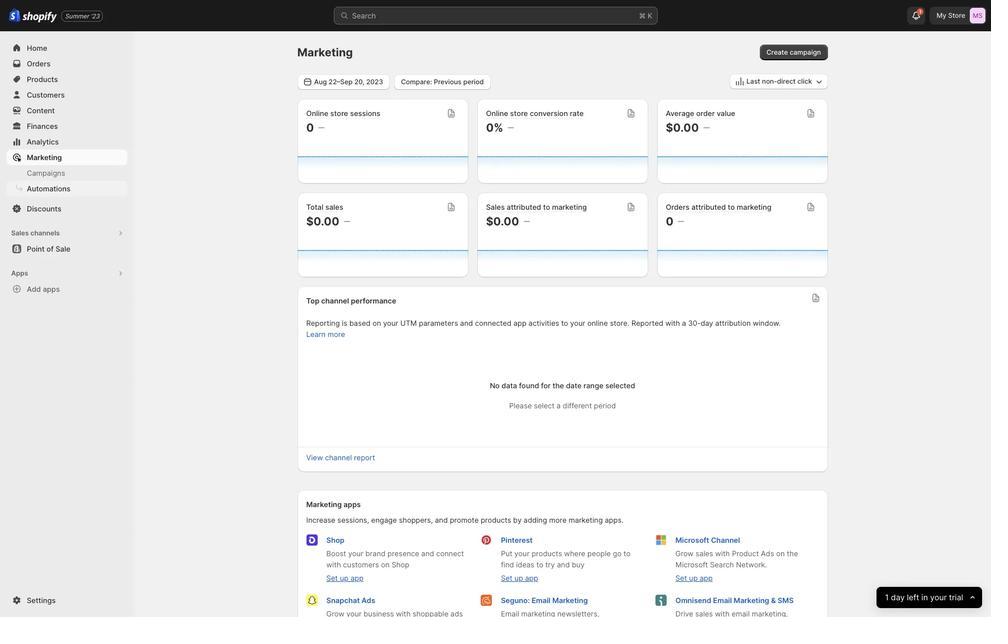 Task type: locate. For each thing, give the bounding box(es) containing it.
create campaign button
[[760, 45, 828, 60]]

0 horizontal spatial store
[[330, 109, 348, 118]]

summer '23
[[65, 12, 100, 20]]

1 horizontal spatial online
[[486, 109, 508, 118]]

1 horizontal spatial apps
[[344, 500, 361, 509]]

set up app link down ideas
[[501, 574, 538, 583]]

$0.00 for average
[[666, 121, 699, 135]]

on right product
[[776, 550, 785, 559]]

sales channels button
[[7, 226, 127, 241]]

no change image for orders attributed to marketing
[[678, 217, 684, 226]]

a inside reporting is based on your utm parameters and connected app activities to your online store. reported with a 30-day attribution window. learn more
[[682, 319, 686, 328]]

the inside microsoft channel grow sales with product ads on the microsoft search network. set up app
[[787, 550, 798, 559]]

increase
[[306, 516, 336, 525]]

sales
[[486, 203, 505, 212], [11, 229, 29, 237]]

0 vertical spatial apps
[[43, 285, 60, 294]]

seguno: email marketing link
[[501, 597, 588, 605]]

channel right top
[[321, 297, 349, 306]]

channel
[[711, 536, 740, 545]]

1 vertical spatial microsoft
[[676, 561, 708, 570]]

channel inside view channel report "button"
[[325, 454, 352, 462]]

up down ideas
[[515, 574, 523, 583]]

conversion
[[530, 109, 568, 118]]

more right adding at the bottom right
[[549, 516, 567, 525]]

set up app link down customers at the left of page
[[326, 574, 364, 583]]

online up the 0%
[[486, 109, 508, 118]]

store left conversion
[[510, 109, 528, 118]]

marketing left &
[[734, 597, 770, 605]]

0 horizontal spatial a
[[557, 402, 561, 411]]

0 horizontal spatial orders
[[27, 59, 51, 68]]

1 horizontal spatial up
[[515, 574, 523, 583]]

found
[[519, 381, 539, 390]]

1 horizontal spatial attributed
[[692, 203, 726, 212]]

buy
[[572, 561, 585, 570]]

0 down online store sessions
[[306, 121, 314, 135]]

1 day left in your trial button
[[877, 588, 982, 609]]

0 vertical spatial the
[[553, 381, 564, 390]]

more
[[328, 330, 345, 339], [549, 516, 567, 525]]

2 horizontal spatial $0.00
[[666, 121, 699, 135]]

sales down microsoft channel link
[[696, 550, 713, 559]]

0 vertical spatial more
[[328, 330, 345, 339]]

orders for orders
[[27, 59, 51, 68]]

microsoft up grow on the bottom right of the page
[[676, 536, 709, 545]]

1 horizontal spatial email
[[713, 597, 732, 605]]

no change image
[[524, 217, 530, 226]]

0 horizontal spatial set
[[326, 574, 338, 583]]

shop down presence
[[392, 561, 410, 570]]

promote
[[450, 516, 479, 525]]

0 horizontal spatial 0
[[306, 121, 314, 135]]

apps inside add apps 'button'
[[43, 285, 60, 294]]

set down find
[[501, 574, 513, 583]]

$0.00 for total
[[306, 215, 339, 228]]

$0.00 down total sales at top left
[[306, 215, 339, 228]]

1 horizontal spatial 1
[[920, 9, 922, 15]]

sales inside microsoft channel grow sales with product ads on the microsoft search network. set up app
[[696, 550, 713, 559]]

ads up network.
[[761, 550, 774, 559]]

no change image
[[319, 123, 325, 132], [508, 123, 514, 132], [704, 123, 710, 132], [344, 217, 350, 226], [678, 217, 684, 226]]

app down customers at the left of page
[[351, 574, 364, 583]]

and left connected
[[460, 319, 473, 328]]

2 attributed from the left
[[692, 203, 726, 212]]

different
[[563, 402, 592, 411]]

date
[[566, 381, 582, 390]]

day
[[701, 319, 713, 328], [891, 593, 905, 603]]

2 store from the left
[[510, 109, 528, 118]]

0 vertical spatial on
[[373, 319, 381, 328]]

with down channel
[[716, 550, 730, 559]]

with left 30-
[[666, 319, 680, 328]]

2 horizontal spatial set up app link
[[676, 574, 713, 583]]

1 vertical spatial a
[[557, 402, 561, 411]]

apps for add apps
[[43, 285, 60, 294]]

sales inside button
[[11, 229, 29, 237]]

0 vertical spatial day
[[701, 319, 713, 328]]

1 vertical spatial period
[[594, 402, 616, 411]]

up
[[340, 574, 349, 583], [515, 574, 523, 583], [689, 574, 698, 583]]

sales for sales attributed to marketing
[[486, 203, 505, 212]]

2 set up app link from the left
[[501, 574, 538, 583]]

on inside microsoft channel grow sales with product ads on the microsoft search network. set up app
[[776, 550, 785, 559]]

channel for top
[[321, 297, 349, 306]]

and right try
[[557, 561, 570, 570]]

1 vertical spatial 1
[[885, 593, 889, 603]]

microsoft down grow on the bottom right of the page
[[676, 561, 708, 570]]

0 horizontal spatial products
[[481, 516, 511, 525]]

0 horizontal spatial day
[[701, 319, 713, 328]]

point of sale link
[[7, 241, 127, 257]]

0 horizontal spatial more
[[328, 330, 345, 339]]

2 vertical spatial with
[[326, 561, 341, 570]]

1 horizontal spatial sales
[[486, 203, 505, 212]]

email right seguno:
[[532, 597, 551, 605]]

aug 22–sep 20, 2023 button
[[297, 74, 390, 90]]

snapchat ads link
[[326, 597, 375, 605]]

marketing apps
[[306, 500, 361, 509]]

0 vertical spatial period
[[463, 77, 484, 86]]

email
[[532, 597, 551, 605], [713, 597, 732, 605]]

apps right add at the top of page
[[43, 285, 60, 294]]

0 horizontal spatial search
[[352, 11, 376, 20]]

1 up from the left
[[340, 574, 349, 583]]

0 horizontal spatial online
[[306, 109, 329, 118]]

your up customers at the left of page
[[348, 550, 363, 559]]

on inside shop boost your brand presence and connect with customers on shop set up app
[[381, 561, 390, 570]]

$0.00 left no change image
[[486, 215, 519, 228]]

campaign
[[790, 48, 821, 56]]

$0.00 for sales
[[486, 215, 519, 228]]

$0.00 down average
[[666, 121, 699, 135]]

of
[[47, 245, 54, 254]]

day left attribution
[[701, 319, 713, 328]]

attributed for $0.00
[[507, 203, 541, 212]]

up inside shop boost your brand presence and connect with customers on shop set up app
[[340, 574, 349, 583]]

attribution
[[715, 319, 751, 328]]

more inside reporting is based on your utm parameters and connected app activities to your online store. reported with a 30-day attribution window. learn more
[[328, 330, 345, 339]]

the
[[553, 381, 564, 390], [787, 550, 798, 559]]

reporting
[[306, 319, 340, 328]]

omnisend email marketing & sms link
[[676, 597, 794, 605]]

1 horizontal spatial sales
[[696, 550, 713, 559]]

1 horizontal spatial 0
[[666, 215, 674, 228]]

1 horizontal spatial orders
[[666, 203, 690, 212]]

0 horizontal spatial email
[[532, 597, 551, 605]]

0 vertical spatial sales
[[325, 203, 343, 212]]

0 horizontal spatial attributed
[[507, 203, 541, 212]]

app inside reporting is based on your utm parameters and connected app activities to your online store. reported with a 30-day attribution window. learn more
[[514, 319, 527, 328]]

more down is on the bottom left
[[328, 330, 345, 339]]

set down grow on the bottom right of the page
[[676, 574, 687, 583]]

1 horizontal spatial $0.00
[[486, 215, 519, 228]]

1 vertical spatial with
[[716, 550, 730, 559]]

marketing down the analytics
[[27, 153, 62, 162]]

sms
[[778, 597, 794, 605]]

point
[[27, 245, 45, 254]]

2 horizontal spatial with
[[716, 550, 730, 559]]

day left left
[[891, 593, 905, 603]]

summer '23 link
[[62, 10, 103, 22]]

marketing for 0
[[737, 203, 772, 212]]

app up omnisend
[[700, 574, 713, 583]]

1 attributed from the left
[[507, 203, 541, 212]]

1 vertical spatial ads
[[362, 597, 375, 605]]

no change image for online store conversion rate
[[508, 123, 514, 132]]

3 set from the left
[[676, 574, 687, 583]]

your up ideas
[[515, 550, 530, 559]]

1 store from the left
[[330, 109, 348, 118]]

set up snapchat
[[326, 574, 338, 583]]

2 horizontal spatial up
[[689, 574, 698, 583]]

and
[[460, 319, 473, 328], [435, 516, 448, 525], [421, 550, 434, 559], [557, 561, 570, 570]]

0 horizontal spatial shop
[[326, 536, 345, 545]]

put
[[501, 550, 513, 559]]

1 horizontal spatial store
[[510, 109, 528, 118]]

period down range on the right of the page
[[594, 402, 616, 411]]

1 horizontal spatial a
[[682, 319, 686, 328]]

with inside microsoft channel grow sales with product ads on the microsoft search network. set up app
[[716, 550, 730, 559]]

1 horizontal spatial set
[[501, 574, 513, 583]]

3 set up app link from the left
[[676, 574, 713, 583]]

a right the select
[[557, 402, 561, 411]]

online down aug
[[306, 109, 329, 118]]

marketing up aug
[[297, 46, 353, 59]]

learn more link
[[306, 330, 345, 339]]

app left activities
[[514, 319, 527, 328]]

1 vertical spatial day
[[891, 593, 905, 603]]

3 up from the left
[[689, 574, 698, 583]]

1 vertical spatial channel
[[325, 454, 352, 462]]

period right previous
[[463, 77, 484, 86]]

ads right snapchat
[[362, 597, 375, 605]]

email for omnisend
[[713, 597, 732, 605]]

1 vertical spatial orders
[[666, 203, 690, 212]]

no change image for online store sessions
[[319, 123, 325, 132]]

products inside pinterest put your products where people go to find ideas to try and buy set up app
[[532, 550, 562, 559]]

online store conversion rate
[[486, 109, 584, 118]]

1 left my
[[920, 9, 922, 15]]

1 email from the left
[[532, 597, 551, 605]]

0 vertical spatial 1
[[920, 9, 922, 15]]

and inside pinterest put your products where people go to find ideas to try and buy set up app
[[557, 561, 570, 570]]

set up app link up omnisend
[[676, 574, 713, 583]]

shopify image
[[22, 12, 57, 23]]

your left utm
[[383, 319, 398, 328]]

0 vertical spatial with
[[666, 319, 680, 328]]

1 horizontal spatial products
[[532, 550, 562, 559]]

0 horizontal spatial sales
[[325, 203, 343, 212]]

online for 0
[[306, 109, 329, 118]]

0 vertical spatial orders
[[27, 59, 51, 68]]

0 horizontal spatial set up app link
[[326, 574, 364, 583]]

average order value
[[666, 109, 736, 118]]

⌘
[[639, 11, 646, 20]]

select
[[534, 402, 555, 411]]

apps up the "sessions,"
[[344, 500, 361, 509]]

1 vertical spatial products
[[532, 550, 562, 559]]

and left connect
[[421, 550, 434, 559]]

0 vertical spatial sales
[[486, 203, 505, 212]]

orders
[[27, 59, 51, 68], [666, 203, 690, 212]]

1 set from the left
[[326, 574, 338, 583]]

1 vertical spatial 0
[[666, 215, 674, 228]]

the right for
[[553, 381, 564, 390]]

2 horizontal spatial set
[[676, 574, 687, 583]]

0 horizontal spatial sales
[[11, 229, 29, 237]]

search
[[352, 11, 376, 20], [710, 561, 734, 570]]

0 vertical spatial ads
[[761, 550, 774, 559]]

1 microsoft from the top
[[676, 536, 709, 545]]

app
[[514, 319, 527, 328], [351, 574, 364, 583], [525, 574, 538, 583], [700, 574, 713, 583]]

view channel report
[[306, 454, 375, 462]]

with down boost
[[326, 561, 341, 570]]

apps button
[[7, 266, 127, 282]]

1 vertical spatial apps
[[344, 500, 361, 509]]

1 vertical spatial more
[[549, 516, 567, 525]]

0 vertical spatial channel
[[321, 297, 349, 306]]

0 vertical spatial microsoft
[[676, 536, 709, 545]]

1 horizontal spatial search
[[710, 561, 734, 570]]

0 horizontal spatial up
[[340, 574, 349, 583]]

k
[[648, 11, 653, 20]]

0%
[[486, 121, 504, 135]]

products up try
[[532, 550, 562, 559]]

up inside microsoft channel grow sales with product ads on the microsoft search network. set up app
[[689, 574, 698, 583]]

20,
[[355, 77, 365, 86]]

app inside microsoft channel grow sales with product ads on the microsoft search network. set up app
[[700, 574, 713, 583]]

reported
[[632, 319, 664, 328]]

1 left left
[[885, 593, 889, 603]]

email for seguno:
[[532, 597, 551, 605]]

1 horizontal spatial day
[[891, 593, 905, 603]]

up down customers at the left of page
[[340, 574, 349, 583]]

a left 30-
[[682, 319, 686, 328]]

products
[[481, 516, 511, 525], [532, 550, 562, 559]]

2 microsoft from the top
[[676, 561, 708, 570]]

0 horizontal spatial ads
[[362, 597, 375, 605]]

aug 22–sep 20, 2023
[[314, 77, 383, 86]]

microsoft channel link
[[676, 536, 740, 545]]

email right omnisend
[[713, 597, 732, 605]]

ads
[[761, 550, 774, 559], [362, 597, 375, 605]]

connect
[[436, 550, 464, 559]]

&
[[771, 597, 776, 605]]

1 online from the left
[[306, 109, 329, 118]]

2 vertical spatial on
[[381, 561, 390, 570]]

my store image
[[970, 8, 986, 23]]

window.
[[753, 319, 781, 328]]

and inside shop boost your brand presence and connect with customers on shop set up app
[[421, 550, 434, 559]]

1 vertical spatial the
[[787, 550, 798, 559]]

0 horizontal spatial with
[[326, 561, 341, 570]]

2 up from the left
[[515, 574, 523, 583]]

1 vertical spatial sales
[[696, 550, 713, 559]]

products left the by
[[481, 516, 511, 525]]

0 horizontal spatial period
[[463, 77, 484, 86]]

0 horizontal spatial 1
[[885, 593, 889, 603]]

0 down orders attributed to marketing
[[666, 215, 674, 228]]

sales right "total"
[[325, 203, 343, 212]]

marketing up increase
[[306, 500, 342, 509]]

set up app link for shop boost your brand presence and connect with customers on shop set up app
[[326, 574, 364, 583]]

on right the based
[[373, 319, 381, 328]]

selected
[[606, 381, 635, 390]]

1 horizontal spatial ads
[[761, 550, 774, 559]]

2 online from the left
[[486, 109, 508, 118]]

1 horizontal spatial the
[[787, 550, 798, 559]]

store left sessions
[[330, 109, 348, 118]]

0 horizontal spatial $0.00
[[306, 215, 339, 228]]

0 horizontal spatial the
[[553, 381, 564, 390]]

view channel report button
[[300, 450, 382, 466]]

channel for view
[[325, 454, 352, 462]]

based
[[350, 319, 371, 328]]

on inside reporting is based on your utm parameters and connected app activities to your online store. reported with a 30-day attribution window. learn more
[[373, 319, 381, 328]]

finances link
[[7, 118, 127, 134]]

create
[[767, 48, 788, 56]]

order
[[696, 109, 715, 118]]

to
[[543, 203, 550, 212], [728, 203, 735, 212], [561, 319, 568, 328], [624, 550, 631, 559], [537, 561, 544, 570]]

app down ideas
[[525, 574, 538, 583]]

no change image for average order value
[[704, 123, 710, 132]]

boost
[[326, 550, 346, 559]]

period
[[463, 77, 484, 86], [594, 402, 616, 411]]

apps for marketing apps
[[344, 500, 361, 509]]

the right product
[[787, 550, 798, 559]]

analytics link
[[7, 134, 127, 150]]

shop
[[326, 536, 345, 545], [392, 561, 410, 570]]

compare: previous period button
[[394, 74, 491, 90]]

channel right 'view'
[[325, 454, 352, 462]]

settings link
[[7, 593, 127, 609]]

1 set up app link from the left
[[326, 574, 364, 583]]

shop up boost
[[326, 536, 345, 545]]

your left online at bottom right
[[570, 319, 586, 328]]

search inside microsoft channel grow sales with product ads on the microsoft search network. set up app
[[710, 561, 734, 570]]

0 horizontal spatial apps
[[43, 285, 60, 294]]

2 email from the left
[[713, 597, 732, 605]]

1
[[920, 9, 922, 15], [885, 593, 889, 603]]

0 vertical spatial a
[[682, 319, 686, 328]]

pinterest
[[501, 536, 533, 545]]

brand
[[366, 550, 386, 559]]

for
[[541, 381, 551, 390]]

adding
[[524, 516, 547, 525]]

sessions,
[[338, 516, 369, 525]]

on
[[373, 319, 381, 328], [776, 550, 785, 559], [381, 561, 390, 570]]

1 vertical spatial on
[[776, 550, 785, 559]]

customers link
[[7, 87, 127, 103]]

rate
[[570, 109, 584, 118]]

1 horizontal spatial set up app link
[[501, 574, 538, 583]]

1 horizontal spatial with
[[666, 319, 680, 328]]

microsoft
[[676, 536, 709, 545], [676, 561, 708, 570]]

up up omnisend
[[689, 574, 698, 583]]

your right in
[[930, 593, 947, 603]]

your inside the 1 day left in your trial dropdown button
[[930, 593, 947, 603]]

app inside shop boost your brand presence and connect with customers on shop set up app
[[351, 574, 364, 583]]

on down brand on the bottom left of page
[[381, 561, 390, 570]]

2 set from the left
[[501, 574, 513, 583]]

1 vertical spatial sales
[[11, 229, 29, 237]]

settings
[[27, 597, 56, 605]]

period inside compare: previous period dropdown button
[[463, 77, 484, 86]]

1 vertical spatial search
[[710, 561, 734, 570]]

1 vertical spatial shop
[[392, 561, 410, 570]]

0 vertical spatial 0
[[306, 121, 314, 135]]



Task type: describe. For each thing, give the bounding box(es) containing it.
total sales
[[306, 203, 343, 212]]

average
[[666, 109, 695, 118]]

trial
[[949, 593, 963, 603]]

campaigns
[[27, 169, 65, 178]]

1 horizontal spatial period
[[594, 402, 616, 411]]

my store
[[937, 11, 966, 20]]

day inside dropdown button
[[891, 593, 905, 603]]

0 vertical spatial search
[[352, 11, 376, 20]]

discounts link
[[7, 201, 127, 217]]

learn
[[306, 330, 326, 339]]

summer
[[65, 12, 89, 20]]

1 day left in your trial
[[885, 593, 963, 603]]

campaigns link
[[7, 165, 127, 181]]

products link
[[7, 71, 127, 87]]

omnisend email marketing & sms
[[676, 597, 794, 605]]

marketing down buy
[[553, 597, 588, 605]]

report
[[354, 454, 375, 462]]

2023
[[366, 77, 383, 86]]

your inside shop boost your brand presence and connect with customers on shop set up app
[[348, 550, 363, 559]]

apps
[[11, 269, 28, 278]]

marketing link
[[7, 150, 127, 165]]

please select a different period
[[509, 402, 616, 411]]

home
[[27, 44, 47, 53]]

add
[[27, 285, 41, 294]]

1 for 1
[[920, 9, 922, 15]]

performance
[[351, 297, 396, 306]]

store.
[[610, 319, 630, 328]]

please
[[509, 402, 532, 411]]

set up app link for microsoft channel grow sales with product ads on the microsoft search network. set up app
[[676, 574, 713, 583]]

channels
[[30, 229, 60, 237]]

point of sale button
[[0, 241, 134, 257]]

go
[[613, 550, 622, 559]]

set inside shop boost your brand presence and connect with customers on shop set up app
[[326, 574, 338, 583]]

compare: previous period
[[401, 77, 484, 86]]

set up app link for pinterest put your products where people go to find ideas to try and buy set up app
[[501, 574, 538, 583]]

set inside pinterest put your products where people go to find ideas to try and buy set up app
[[501, 574, 513, 583]]

shopify image
[[9, 9, 21, 22]]

attributed for 0
[[692, 203, 726, 212]]

is
[[342, 319, 348, 328]]

parameters
[[419, 319, 458, 328]]

pinterest link
[[501, 536, 533, 545]]

22–sep
[[329, 77, 353, 86]]

connected
[[475, 319, 512, 328]]

snapchat ads
[[326, 597, 375, 605]]

shop boost your brand presence and connect with customers on shop set up app
[[326, 536, 464, 583]]

and left promote
[[435, 516, 448, 525]]

apps.
[[605, 516, 624, 525]]

0 vertical spatial products
[[481, 516, 511, 525]]

activities
[[529, 319, 559, 328]]

seguno: email marketing
[[501, 597, 588, 605]]

presence
[[388, 550, 419, 559]]

your inside pinterest put your products where people go to find ideas to try and buy set up app
[[515, 550, 530, 559]]

snapchat
[[326, 597, 360, 605]]

with inside shop boost your brand presence and connect with customers on shop set up app
[[326, 561, 341, 570]]

and inside reporting is based on your utm parameters and connected app activities to your online store. reported with a 30-day attribution window. learn more
[[460, 319, 473, 328]]

online
[[588, 319, 608, 328]]

products
[[27, 75, 58, 84]]

orders for orders attributed to marketing
[[666, 203, 690, 212]]

sessions
[[350, 109, 381, 118]]

value
[[717, 109, 736, 118]]

engage
[[371, 516, 397, 525]]

1 horizontal spatial more
[[549, 516, 567, 525]]

add apps
[[27, 285, 60, 294]]

up inside pinterest put your products where people go to find ideas to try and buy set up app
[[515, 574, 523, 583]]

microsoft channel grow sales with product ads on the microsoft search network. set up app
[[676, 536, 798, 583]]

no change image for total sales
[[344, 217, 350, 226]]

0 for online
[[306, 121, 314, 135]]

utm
[[401, 319, 417, 328]]

discounts
[[27, 204, 61, 213]]

grow
[[676, 550, 694, 559]]

total
[[306, 203, 324, 212]]

finances
[[27, 122, 58, 131]]

online for 0%
[[486, 109, 508, 118]]

orders link
[[7, 56, 127, 71]]

view
[[306, 454, 323, 462]]

set inside microsoft channel grow sales with product ads on the microsoft search network. set up app
[[676, 574, 687, 583]]

⌘ k
[[639, 11, 653, 20]]

app inside pinterest put your products where people go to find ideas to try and buy set up app
[[525, 574, 538, 583]]

product
[[732, 550, 759, 559]]

to inside reporting is based on your utm parameters and connected app activities to your online store. reported with a 30-day attribution window. learn more
[[561, 319, 568, 328]]

'23
[[91, 12, 100, 20]]

seguno:
[[501, 597, 530, 605]]

previous
[[434, 77, 462, 86]]

1 for 1 day left in your trial
[[885, 593, 889, 603]]

0 vertical spatial shop
[[326, 536, 345, 545]]

ads inside microsoft channel grow sales with product ads on the microsoft search network. set up app
[[761, 550, 774, 559]]

store for 0%
[[510, 109, 528, 118]]

1 button
[[908, 7, 926, 25]]

omnisend
[[676, 597, 712, 605]]

day inside reporting is based on your utm parameters and connected app activities to your online store. reported with a 30-day attribution window. learn more
[[701, 319, 713, 328]]

in
[[922, 593, 928, 603]]

with inside reporting is based on your utm parameters and connected app activities to your online store. reported with a 30-day attribution window. learn more
[[666, 319, 680, 328]]

online store sessions
[[306, 109, 381, 118]]

sales for sales channels
[[11, 229, 29, 237]]

store for 0
[[330, 109, 348, 118]]

increase sessions, engage shoppers, and promote products by adding more marketing apps.
[[306, 516, 624, 525]]

marketing for $0.00
[[552, 203, 587, 212]]

customers
[[343, 561, 379, 570]]

0 for orders
[[666, 215, 674, 228]]

1 horizontal spatial shop
[[392, 561, 410, 570]]

ideas
[[516, 561, 535, 570]]

pinterest put your products where people go to find ideas to try and buy set up app
[[501, 536, 631, 583]]

create campaign
[[767, 48, 821, 56]]

point of sale
[[27, 245, 70, 254]]

no
[[490, 381, 500, 390]]

range
[[584, 381, 604, 390]]



Task type: vqa. For each thing, say whether or not it's contained in the screenshot.
1st Online from right
yes



